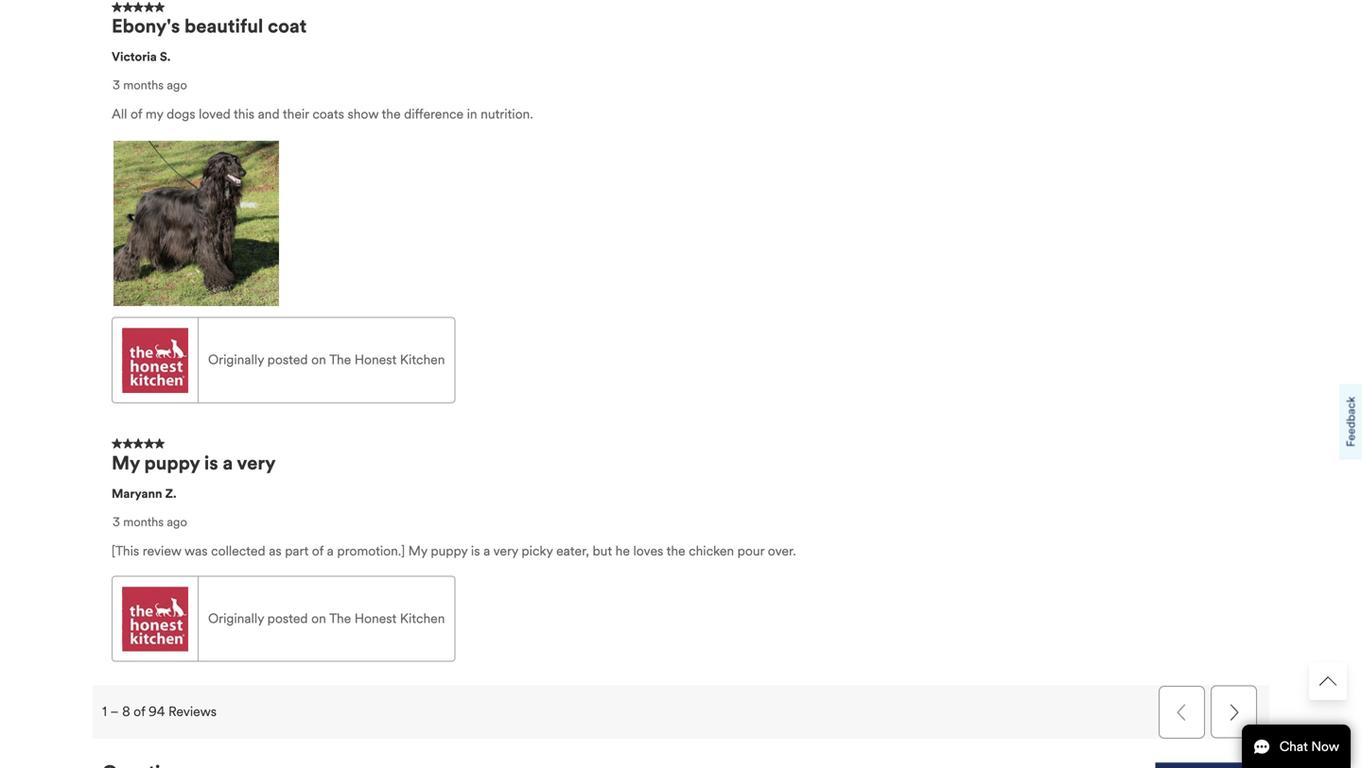 Task type: locate. For each thing, give the bounding box(es) containing it.
3
[[113, 78, 120, 93], [113, 515, 120, 530]]

puppy
[[144, 452, 200, 475], [431, 543, 468, 560]]

1 vertical spatial my
[[408, 543, 427, 560]]

my up [this
[[112, 452, 140, 475]]

0 vertical spatial puppy
[[144, 452, 200, 475]]

originally
[[208, 352, 264, 369], [208, 611, 264, 628]]

but
[[593, 543, 612, 560]]

of
[[131, 106, 142, 123], [312, 543, 324, 560], [134, 704, 145, 721]]

a
[[223, 452, 233, 475], [327, 543, 334, 560], [483, 543, 490, 560]]

1 vertical spatial on
[[311, 611, 326, 628]]

is up was
[[204, 452, 218, 475]]

3 up all
[[113, 78, 120, 93]]

1 ago from the top
[[167, 78, 187, 93]]

0 vertical spatial honest
[[354, 352, 397, 369]]

1 vertical spatial honest
[[354, 611, 397, 628]]

months up my
[[123, 78, 164, 93]]

eater,
[[556, 543, 589, 560]]

0 vertical spatial the
[[382, 106, 401, 123]]

1 months from the top
[[123, 78, 164, 93]]

months for my
[[123, 515, 164, 530]]

[this
[[112, 543, 139, 560]]

1 vertical spatial 3
[[113, 515, 120, 530]]

a left picky
[[483, 543, 490, 560]]

1 vertical spatial months
[[123, 515, 164, 530]]

the
[[382, 106, 401, 123], [666, 543, 685, 560]]

months
[[123, 78, 164, 93], [123, 515, 164, 530]]

0 vertical spatial kitchen
[[400, 352, 445, 369]]

of right all
[[131, 106, 142, 123]]

the right loves
[[666, 543, 685, 560]]

3 months ago
[[113, 78, 187, 93], [113, 515, 187, 530]]

was
[[184, 543, 208, 560]]

ago for puppy
[[167, 515, 187, 530]]

1 vertical spatial posted
[[267, 611, 308, 628]]

0 vertical spatial on
[[311, 352, 326, 369]]

0 vertical spatial very
[[237, 452, 276, 475]]

2 ago from the top
[[167, 515, 187, 530]]

show
[[348, 106, 379, 123]]

2 vertical spatial of
[[134, 704, 145, 721]]

0 horizontal spatial my
[[112, 452, 140, 475]]

2 3 from the top
[[113, 515, 120, 530]]

1 originally posted on the honest kitchen from the top
[[208, 352, 445, 369]]

1 horizontal spatial my
[[408, 543, 427, 560]]

and
[[258, 106, 280, 123]]

2 horizontal spatial a
[[483, 543, 490, 560]]

3 up [this
[[113, 515, 120, 530]]

2 months from the top
[[123, 515, 164, 530]]

styled arrow button link
[[1309, 663, 1347, 701]]

1 kitchen from the top
[[400, 352, 445, 369]]

0 vertical spatial posted
[[267, 352, 308, 369]]

0 vertical spatial is
[[204, 452, 218, 475]]

8
[[122, 704, 130, 721]]

scroll to top image
[[1319, 673, 1336, 690]]

1 vertical spatial originally posted on the honest kitchen
[[208, 611, 445, 628]]

very
[[237, 452, 276, 475], [493, 543, 518, 560]]

0 vertical spatial 3
[[113, 78, 120, 93]]

1 honest from the top
[[354, 352, 397, 369]]

reviews
[[168, 704, 217, 721]]

ebony's beautiful coat
[[112, 15, 307, 38]]

1 vertical spatial ago
[[167, 515, 187, 530]]

the
[[329, 352, 351, 369], [329, 611, 351, 628]]

2 3 months ago from the top
[[113, 515, 187, 530]]

1 posted from the top
[[267, 352, 308, 369]]

very left picky
[[493, 543, 518, 560]]

1 vertical spatial kitchen
[[400, 611, 445, 628]]

3 months ago up my
[[113, 78, 187, 93]]

puppy right promotion.] in the left bottom of the page
[[431, 543, 468, 560]]

1 horizontal spatial the
[[666, 543, 685, 560]]

1 vertical spatial 3 months ago
[[113, 515, 187, 530]]

dogs
[[167, 106, 195, 123]]

1 3 months ago from the top
[[113, 78, 187, 93]]

1 horizontal spatial very
[[493, 543, 518, 560]]

honest
[[354, 352, 397, 369], [354, 611, 397, 628]]

my
[[112, 452, 140, 475], [408, 543, 427, 560]]

part
[[285, 543, 309, 560]]

2 on from the top
[[311, 611, 326, 628]]

0 vertical spatial my
[[112, 452, 140, 475]]

2 originally from the top
[[208, 611, 264, 628]]

is left picky
[[471, 543, 480, 560]]

puppy up review
[[144, 452, 200, 475]]

0 horizontal spatial a
[[223, 452, 233, 475]]

0 horizontal spatial is
[[204, 452, 218, 475]]

0 vertical spatial ago
[[167, 78, 187, 93]]

kitchen
[[400, 352, 445, 369], [400, 611, 445, 628]]

1 vertical spatial the
[[329, 611, 351, 628]]

of right 8
[[134, 704, 145, 721]]

beautiful
[[184, 15, 263, 38]]

–
[[110, 704, 119, 721]]

nutrition.
[[481, 106, 533, 123]]

[this review was collected as part of a promotion.] my puppy is a very picky eater, but he loves the chicken pour over.
[[112, 543, 796, 560]]

1 horizontal spatial puppy
[[431, 543, 468, 560]]

1 3 from the top
[[113, 78, 120, 93]]

1 on from the top
[[311, 352, 326, 369]]

ago up review
[[167, 515, 187, 530]]

months up [this
[[123, 515, 164, 530]]

originally posted on the honest kitchen
[[208, 352, 445, 369], [208, 611, 445, 628]]

a up collected
[[223, 452, 233, 475]]

1 – 8 of 94 reviews
[[102, 704, 217, 721]]

on
[[311, 352, 326, 369], [311, 611, 326, 628]]

1 vertical spatial originally
[[208, 611, 264, 628]]

chicken
[[689, 543, 734, 560]]

2 originally posted on the honest kitchen from the top
[[208, 611, 445, 628]]

very up collected
[[237, 452, 276, 475]]

2 kitchen from the top
[[400, 611, 445, 628]]

1 vertical spatial is
[[471, 543, 480, 560]]

1 vertical spatial puppy
[[431, 543, 468, 560]]

is
[[204, 452, 218, 475], [471, 543, 480, 560]]

0 vertical spatial the
[[329, 352, 351, 369]]

1 vertical spatial very
[[493, 543, 518, 560]]

2 posted from the top
[[267, 611, 308, 628]]

3 months ago up review
[[113, 515, 187, 530]]

of right part
[[312, 543, 324, 560]]

0 vertical spatial originally
[[208, 352, 264, 369]]

reviews region
[[93, 0, 1273, 667]]

my right promotion.] in the left bottom of the page
[[408, 543, 427, 560]]

0 vertical spatial 3 months ago
[[113, 78, 187, 93]]

a right part
[[327, 543, 334, 560]]

0 horizontal spatial puppy
[[144, 452, 200, 475]]

ago up dogs
[[167, 78, 187, 93]]

collected
[[211, 543, 265, 560]]

3 for ebony's beautiful coat
[[113, 78, 120, 93]]

0 vertical spatial months
[[123, 78, 164, 93]]

0 horizontal spatial the
[[382, 106, 401, 123]]

0 vertical spatial originally posted on the honest kitchen
[[208, 352, 445, 369]]

94
[[149, 704, 165, 721]]

ago
[[167, 78, 187, 93], [167, 515, 187, 530]]

the right "show"
[[382, 106, 401, 123]]

posted
[[267, 352, 308, 369], [267, 611, 308, 628]]



Task type: vqa. For each thing, say whether or not it's contained in the screenshot.
to inside button
no



Task type: describe. For each thing, give the bounding box(es) containing it.
as
[[269, 543, 282, 560]]

in
[[467, 106, 477, 123]]

1 vertical spatial of
[[312, 543, 324, 560]]

1 originally from the top
[[208, 352, 264, 369]]

he
[[615, 543, 630, 560]]

2 the from the top
[[329, 611, 351, 628]]

0 vertical spatial of
[[131, 106, 142, 123]]

1 horizontal spatial is
[[471, 543, 480, 560]]

months for ebony's
[[123, 78, 164, 93]]

this
[[234, 106, 254, 123]]

their
[[283, 106, 309, 123]]

picky
[[522, 543, 553, 560]]

3 months ago for ebony's
[[113, 78, 187, 93]]

all of my dogs loved this and their coats show the difference in nutrition.
[[112, 106, 533, 123]]

1 the from the top
[[329, 352, 351, 369]]

1
[[102, 704, 107, 721]]

over.
[[768, 543, 796, 560]]

loved
[[199, 106, 231, 123]]

coat
[[268, 15, 307, 38]]

difference
[[404, 106, 464, 123]]

0 horizontal spatial very
[[237, 452, 276, 475]]

pour
[[737, 543, 764, 560]]

loves
[[633, 543, 663, 560]]

ago for beautiful
[[167, 78, 187, 93]]

1 horizontal spatial a
[[327, 543, 334, 560]]

1 vertical spatial the
[[666, 543, 685, 560]]

all
[[112, 106, 127, 123]]

3 for my puppy is a very
[[113, 515, 120, 530]]

ebony's
[[112, 15, 180, 38]]

3 months ago for my
[[113, 515, 187, 530]]

my puppy is a very
[[112, 452, 276, 475]]

coats
[[312, 106, 344, 123]]

my
[[146, 106, 163, 123]]

2 honest from the top
[[354, 611, 397, 628]]

review
[[143, 543, 181, 560]]

promotion.]
[[337, 543, 405, 560]]



